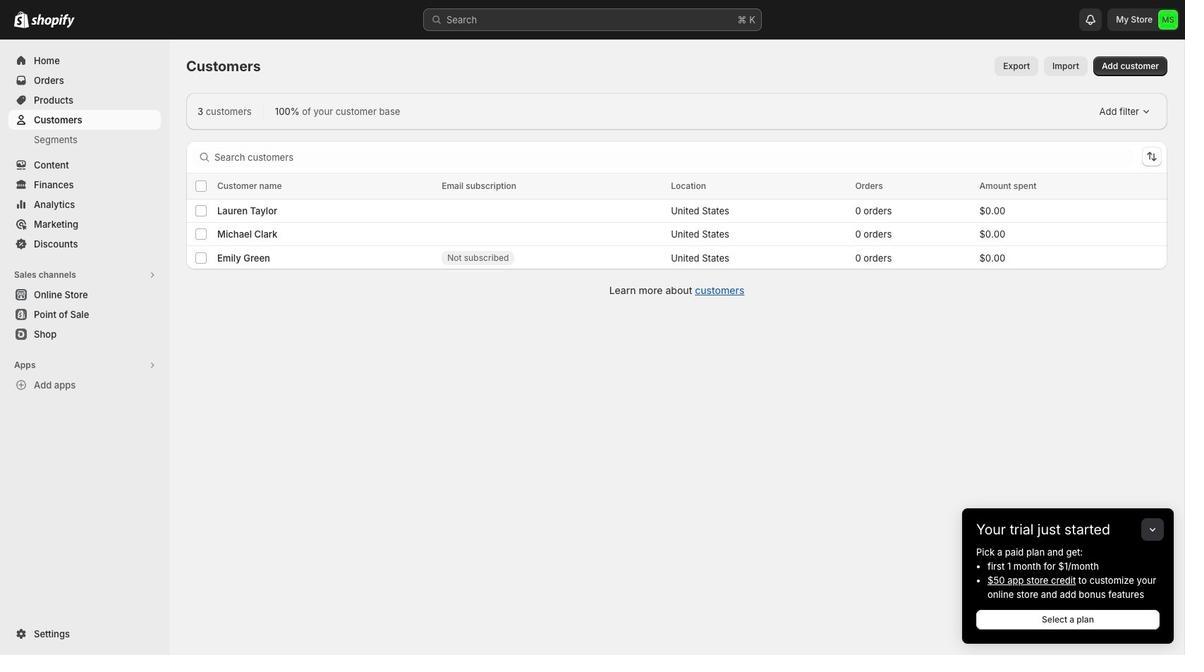 Task type: describe. For each thing, give the bounding box(es) containing it.
Search customers text field
[[215, 147, 1134, 167]]

1 horizontal spatial shopify image
[[31, 14, 75, 28]]



Task type: locate. For each thing, give the bounding box(es) containing it.
0 horizontal spatial shopify image
[[14, 11, 29, 28]]

shopify image
[[14, 11, 29, 28], [31, 14, 75, 28]]

my store image
[[1159, 10, 1179, 30]]



Task type: vqa. For each thing, say whether or not it's contained in the screenshot.
the Mark Add a custom domain as done icon
no



